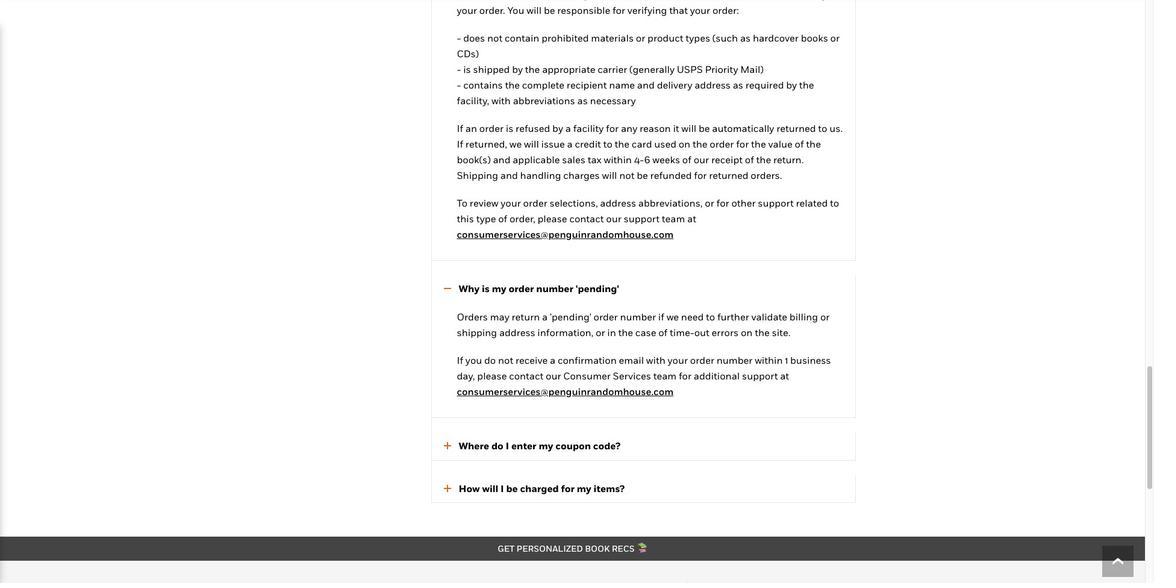 Task type: locate. For each thing, give the bounding box(es) containing it.
1 horizontal spatial my
[[539, 440, 553, 452]]

2 vertical spatial my
[[577, 483, 592, 495]]

if inside if you do not receive a confirmation email with your order number within 1 business day, please contact our consumer services team for additional support at consumerservices@penguinrandomhouse.com
[[457, 354, 463, 366]]

be left charged
[[506, 483, 518, 495]]

i inside "link"
[[501, 483, 504, 495]]

our inside to review your order selections, address abbreviations, or for other support related to this type of order, please contact our support team at consumerservices@penguinrandomhouse.com
[[606, 212, 622, 224]]

2 vertical spatial not
[[498, 354, 513, 366]]

1 vertical spatial be
[[637, 169, 648, 181]]

1 vertical spatial as
[[733, 79, 743, 91]]

0 vertical spatial not
[[487, 32, 503, 44]]

or left the other
[[705, 197, 714, 209]]

1 horizontal spatial is
[[482, 283, 490, 295]]

team
[[662, 212, 685, 224], [653, 370, 677, 382]]

of right type
[[498, 212, 507, 224]]

address right selections,
[[600, 197, 636, 209]]

my
[[492, 283, 507, 295], [539, 440, 553, 452], [577, 483, 592, 495]]

on down it
[[679, 138, 691, 150]]

by up issue
[[553, 122, 563, 134]]

orders
[[457, 311, 488, 323]]

address inside to review your order selections, address abbreviations, or for other support related to this type of order, please contact our support team at consumerservices@penguinrandomhouse.com
[[600, 197, 636, 209]]

contact down selections,
[[570, 212, 604, 224]]

by right required
[[786, 79, 797, 91]]

be
[[699, 122, 710, 134], [637, 169, 648, 181], [506, 483, 518, 495]]

0 vertical spatial within
[[604, 153, 632, 165]]

order,
[[510, 212, 535, 224]]

0 horizontal spatial we
[[509, 138, 522, 150]]

1 vertical spatial is
[[506, 122, 514, 134]]

be down 4-
[[637, 169, 648, 181]]

and
[[637, 79, 655, 91], [493, 153, 511, 165], [501, 169, 518, 181]]

1 consumerservices@penguinrandomhouse.com link from the top
[[457, 228, 674, 240]]

returned
[[777, 122, 816, 134], [709, 169, 749, 181]]

or left in
[[596, 326, 605, 338]]

2 if from the top
[[457, 138, 463, 150]]

0 vertical spatial do
[[484, 354, 496, 366]]

1 vertical spatial at
[[780, 370, 789, 382]]

within
[[604, 153, 632, 165], [755, 354, 783, 366]]

usps
[[677, 63, 703, 75]]

your
[[501, 197, 521, 209], [668, 354, 688, 366]]

is left 'refused'
[[506, 122, 514, 134]]

and down applicable at the left
[[501, 169, 518, 181]]

3 - from the top
[[457, 79, 461, 91]]

0 vertical spatial on
[[679, 138, 691, 150]]

0 vertical spatial at
[[687, 212, 696, 224]]

0 vertical spatial we
[[509, 138, 522, 150]]

with down contains
[[492, 94, 511, 106]]

consumerservices@penguinrandomhouse.com inside to review your order selections, address abbreviations, or for other support related to this type of order, please contact our support team at consumerservices@penguinrandomhouse.com
[[457, 228, 674, 240]]

consumer
[[563, 370, 611, 382]]

we right if
[[667, 311, 679, 323]]

1 if from the top
[[457, 122, 463, 134]]

your down time-
[[668, 354, 688, 366]]

if
[[457, 122, 463, 134], [457, 138, 463, 150], [457, 354, 463, 366]]

not right does
[[487, 32, 503, 44]]

0 horizontal spatial within
[[604, 153, 632, 165]]

1 horizontal spatial our
[[606, 212, 622, 224]]

0 vertical spatial address
[[695, 79, 731, 91]]

2 vertical spatial and
[[501, 169, 518, 181]]

'pending' up the 'information,'
[[550, 311, 591, 323]]

is down cds)
[[463, 63, 471, 75]]

with
[[492, 94, 511, 106], [646, 354, 666, 366]]

1 vertical spatial your
[[668, 354, 688, 366]]

as
[[740, 32, 751, 44], [733, 79, 743, 91], [577, 94, 588, 106]]

not inside - does not contain prohibited materials or product types (such as hardcover books or cds) - is shipped by the appropriate carrier (generally usps priority mail) - contains the complete recipient name and delivery address as required by the facility, with abbreviations as necessary
[[487, 32, 503, 44]]

(generally
[[630, 63, 675, 75]]

if left you
[[457, 354, 463, 366]]

with right "email"
[[646, 354, 666, 366]]

is inside - does not contain prohibited materials or product types (such as hardcover books or cds) - is shipped by the appropriate carrier (generally usps priority mail) - contains the complete recipient name and delivery address as required by the facility, with abbreviations as necessary
[[463, 63, 471, 75]]

for inside to review your order selections, address abbreviations, or for other support related to this type of order, please contact our support team at consumerservices@penguinrandomhouse.com
[[717, 197, 729, 209]]

1 horizontal spatial i
[[506, 440, 509, 452]]

will
[[682, 122, 697, 134], [524, 138, 539, 150], [602, 169, 617, 181], [482, 483, 498, 495]]

type
[[476, 212, 496, 224]]

is inside the why is my order number 'pending' link
[[482, 283, 490, 295]]

to left 'us.'
[[818, 122, 827, 134]]

2 vertical spatial address
[[499, 326, 535, 338]]

address down return
[[499, 326, 535, 338]]

📚
[[637, 544, 648, 554]]

if left "an"
[[457, 122, 463, 134]]

please
[[538, 212, 567, 224], [477, 370, 507, 382]]

this
[[457, 212, 474, 224]]

support inside if you do not receive a confirmation email with your order number within 1 business day, please contact our consumer services team for additional support at consumerservices@penguinrandomhouse.com
[[742, 370, 778, 382]]

returned down the receipt
[[709, 169, 749, 181]]

'pending' up in
[[576, 283, 619, 295]]

3 if from the top
[[457, 354, 463, 366]]

team for for
[[653, 370, 677, 382]]

the down validate
[[755, 326, 770, 338]]

is right why
[[482, 283, 490, 295]]

materials
[[591, 32, 634, 44]]

a left the facility
[[566, 122, 571, 134]]

please down selections,
[[538, 212, 567, 224]]

billing
[[790, 311, 818, 323]]

1 vertical spatial if
[[457, 138, 463, 150]]

1 horizontal spatial at
[[780, 370, 789, 382]]

1 vertical spatial 'pending'
[[550, 311, 591, 323]]

1 vertical spatial please
[[477, 370, 507, 382]]

to right credit
[[603, 138, 613, 150]]

as right (such
[[740, 32, 751, 44]]

number up case
[[620, 311, 656, 323]]

address down priority
[[695, 79, 731, 91]]

1 vertical spatial -
[[457, 63, 461, 75]]

for left additional
[[679, 370, 692, 382]]

2 horizontal spatial our
[[694, 153, 709, 165]]

on down further
[[741, 326, 753, 338]]

contact down receive
[[509, 370, 544, 382]]

the down any
[[615, 138, 630, 150]]

if an order is refused by a facility for any reason it will be automatically returned to us. if returned, we will issue a credit to the card used on the order for the value of the book(s) and applicable sales tax within 4-6 weeks of our receipt of the return. shipping and handling charges will not be refunded for returned orders.
[[457, 122, 843, 181]]

address
[[695, 79, 731, 91], [600, 197, 636, 209], [499, 326, 535, 338]]

within inside if an order is refused by a facility for any reason it will be automatically returned to us. if returned, we will issue a credit to the card used on the order for the value of the book(s) and applicable sales tax within 4-6 weeks of our receipt of the return. shipping and handling charges will not be refunded for returned orders.
[[604, 153, 632, 165]]

at inside if you do not receive a confirmation email with your order number within 1 business day, please contact our consumer services team for additional support at consumerservices@penguinrandomhouse.com
[[780, 370, 789, 382]]

my left items?
[[577, 483, 592, 495]]

2 vertical spatial by
[[553, 122, 563, 134]]

of down if
[[659, 326, 668, 338]]

team down abbreviations,
[[662, 212, 685, 224]]

support down orders.
[[758, 197, 794, 209]]

my up may
[[492, 283, 507, 295]]

be right it
[[699, 122, 710, 134]]

1 vertical spatial not
[[619, 169, 635, 181]]

shipped
[[473, 63, 510, 75]]

0 vertical spatial my
[[492, 283, 507, 295]]

i right how on the left of the page
[[501, 483, 504, 495]]

2 vertical spatial our
[[546, 370, 561, 382]]

site.
[[772, 326, 791, 338]]

please inside to review your order selections, address abbreviations, or for other support related to this type of order, please contact our support team at consumerservices@penguinrandomhouse.com
[[538, 212, 567, 224]]

the up orders.
[[756, 153, 771, 165]]

1 horizontal spatial your
[[668, 354, 688, 366]]

how will i be charged for my items?
[[459, 483, 625, 495]]

my inside where do i enter my coupon code? link
[[539, 440, 553, 452]]

of inside to review your order selections, address abbreviations, or for other support related to this type of order, please contact our support team at consumerservices@penguinrandomhouse.com
[[498, 212, 507, 224]]

to right related
[[830, 197, 839, 209]]

for inside if you do not receive a confirmation email with your order number within 1 business day, please contact our consumer services team for additional support at consumerservices@penguinrandomhouse.com
[[679, 370, 692, 382]]

support down abbreviations,
[[624, 212, 660, 224]]

code?
[[593, 440, 621, 452]]

as down recipient
[[577, 94, 588, 106]]

for down automatically
[[736, 138, 749, 150]]

address inside - does not contain prohibited materials or product types (such as hardcover books or cds) - is shipped by the appropriate carrier (generally usps priority mail) - contains the complete recipient name and delivery address as required by the facility, with abbreviations as necessary
[[695, 79, 731, 91]]

number up return
[[536, 283, 574, 295]]

number inside orders may return a 'pending' order number if we need to further validate billing or shipping address information, or in the case of time-out errors on the site.
[[620, 311, 656, 323]]

- left does
[[457, 32, 461, 44]]

2 consumerservices@penguinrandomhouse.com from the top
[[457, 385, 674, 397]]

0 vertical spatial consumerservices@penguinrandomhouse.com link
[[457, 228, 674, 240]]

we inside orders may return a 'pending' order number if we need to further validate billing or shipping address information, or in the case of time-out errors on the site.
[[667, 311, 679, 323]]

a inside orders may return a 'pending' order number if we need to further validate billing or shipping address information, or in the case of time-out errors on the site.
[[542, 311, 548, 323]]

weeks
[[653, 153, 680, 165]]

order inside if you do not receive a confirmation email with your order number within 1 business day, please contact our consumer services team for additional support at consumerservices@penguinrandomhouse.com
[[690, 354, 715, 366]]

0 vertical spatial your
[[501, 197, 521, 209]]

or right billing
[[821, 311, 830, 323]]

1 vertical spatial i
[[501, 483, 504, 495]]

team right services
[[653, 370, 677, 382]]

support
[[758, 197, 794, 209], [624, 212, 660, 224], [742, 370, 778, 382]]

0 horizontal spatial your
[[501, 197, 521, 209]]

shipping
[[457, 169, 498, 181]]

review
[[470, 197, 499, 209]]

0 horizontal spatial returned
[[709, 169, 749, 181]]

0 vertical spatial is
[[463, 63, 471, 75]]

0 horizontal spatial address
[[499, 326, 535, 338]]

the up complete
[[525, 63, 540, 75]]

0 vertical spatial -
[[457, 32, 461, 44]]

1 horizontal spatial be
[[637, 169, 648, 181]]

0 vertical spatial contact
[[570, 212, 604, 224]]

get personalized book recs 📚
[[498, 544, 648, 554]]

if for if an order is refused by a facility for any reason it will be automatically returned to us. if returned, we will issue a credit to the card used on the order for the value of the book(s) and applicable sales tax within 4-6 weeks of our receipt of the return. shipping and handling charges will not be refunded for returned orders.
[[457, 122, 463, 134]]

if up book(s) at top left
[[457, 138, 463, 150]]

0 vertical spatial returned
[[777, 122, 816, 134]]

to inside to review your order selections, address abbreviations, or for other support related to this type of order, please contact our support team at consumerservices@penguinrandomhouse.com
[[830, 197, 839, 209]]

consumerservices@penguinrandomhouse.com inside if you do not receive a confirmation email with your order number within 1 business day, please contact our consumer services team for additional support at consumerservices@penguinrandomhouse.com
[[457, 385, 674, 397]]

or
[[636, 32, 645, 44], [831, 32, 840, 44], [705, 197, 714, 209], [821, 311, 830, 323], [596, 326, 605, 338]]

1 vertical spatial team
[[653, 370, 677, 382]]

1
[[785, 354, 788, 366]]

get personalized book recs 📚 link
[[498, 544, 648, 554]]

it
[[673, 122, 679, 134]]

a right return
[[542, 311, 548, 323]]

1 vertical spatial support
[[624, 212, 660, 224]]

0 horizontal spatial my
[[492, 283, 507, 295]]

1 horizontal spatial within
[[755, 354, 783, 366]]

at inside to review your order selections, address abbreviations, or for other support related to this type of order, please contact our support team at consumerservices@penguinrandomhouse.com
[[687, 212, 696, 224]]

1 vertical spatial my
[[539, 440, 553, 452]]

for
[[606, 122, 619, 134], [736, 138, 749, 150], [694, 169, 707, 181], [717, 197, 729, 209], [679, 370, 692, 382], [561, 483, 575, 495]]

your up order,
[[501, 197, 521, 209]]

order inside to review your order selections, address abbreviations, or for other support related to this type of order, please contact our support team at consumerservices@penguinrandomhouse.com
[[523, 197, 548, 209]]

1 vertical spatial consumerservices@penguinrandomhouse.com link
[[457, 385, 674, 397]]

0 horizontal spatial please
[[477, 370, 507, 382]]

for inside "link"
[[561, 483, 575, 495]]

0 horizontal spatial is
[[463, 63, 471, 75]]

0 vertical spatial and
[[637, 79, 655, 91]]

or inside to review your order selections, address abbreviations, or for other support related to this type of order, please contact our support team at consumerservices@penguinrandomhouse.com
[[705, 197, 714, 209]]

business
[[790, 354, 831, 366]]

not down 4-
[[619, 169, 635, 181]]

2 vertical spatial number
[[717, 354, 753, 366]]

product
[[648, 32, 683, 44]]

services
[[613, 370, 651, 382]]

for left the other
[[717, 197, 729, 209]]

order up order,
[[523, 197, 548, 209]]

carrier
[[598, 63, 627, 75]]

1 vertical spatial number
[[620, 311, 656, 323]]

1 horizontal spatial address
[[600, 197, 636, 209]]

us.
[[830, 122, 843, 134]]

0 horizontal spatial i
[[501, 483, 504, 495]]

card
[[632, 138, 652, 150]]

1 vertical spatial contact
[[509, 370, 544, 382]]

order up additional
[[690, 354, 715, 366]]

we
[[509, 138, 522, 150], [667, 311, 679, 323]]

we down 'refused'
[[509, 138, 522, 150]]

not left receive
[[498, 354, 513, 366]]

2 horizontal spatial address
[[695, 79, 731, 91]]

returned up 'value'
[[777, 122, 816, 134]]

team inside if you do not receive a confirmation email with your order number within 1 business day, please contact our consumer services team for additional support at consumerservices@penguinrandomhouse.com
[[653, 370, 677, 382]]

0 vertical spatial consumerservices@penguinrandomhouse.com
[[457, 228, 674, 240]]

at down 1
[[780, 370, 789, 382]]

my inside the why is my order number 'pending' link
[[492, 283, 507, 295]]

0 horizontal spatial number
[[536, 283, 574, 295]]

1 - from the top
[[457, 32, 461, 44]]

automatically
[[712, 122, 774, 134]]

'pending' inside orders may return a 'pending' order number if we need to further validate billing or shipping address information, or in the case of time-out errors on the site.
[[550, 311, 591, 323]]

1 vertical spatial on
[[741, 326, 753, 338]]

0 horizontal spatial at
[[687, 212, 696, 224]]

orders.
[[751, 169, 782, 181]]

2 vertical spatial if
[[457, 354, 463, 366]]

team inside to review your order selections, address abbreviations, or for other support related to this type of order, please contact our support team at consumerservices@penguinrandomhouse.com
[[662, 212, 685, 224]]

1 vertical spatial address
[[600, 197, 636, 209]]

will inside "link"
[[482, 483, 498, 495]]

not
[[487, 32, 503, 44], [619, 169, 635, 181], [498, 354, 513, 366]]

get
[[498, 544, 515, 554]]

2 vertical spatial as
[[577, 94, 588, 106]]

1 horizontal spatial contact
[[570, 212, 604, 224]]

0 horizontal spatial on
[[679, 138, 691, 150]]

why is my order number 'pending'
[[459, 283, 619, 295]]

1 vertical spatial within
[[755, 354, 783, 366]]

if for if you do not receive a confirmation email with your order number within 1 business day, please contact our consumer services team for additional support at consumerservices@penguinrandomhouse.com
[[457, 354, 463, 366]]

by right shipped
[[512, 63, 523, 75]]

of inside orders may return a 'pending' order number if we need to further validate billing or shipping address information, or in the case of time-out errors on the site.
[[659, 326, 668, 338]]

as down mail) in the top right of the page
[[733, 79, 743, 91]]

on inside if an order is refused by a facility for any reason it will be automatically returned to us. if returned, we will issue a credit to the card used on the order for the value of the book(s) and applicable sales tax within 4-6 weeks of our receipt of the return. shipping and handling charges will not be refunded for returned orders.
[[679, 138, 691, 150]]

- up facility,
[[457, 79, 461, 91]]

contact inside to review your order selections, address abbreviations, or for other support related to this type of order, please contact our support team at consumerservices@penguinrandomhouse.com
[[570, 212, 604, 224]]

consumerservices@penguinrandomhouse.com down selections,
[[457, 228, 674, 240]]

consumerservices@penguinrandomhouse.com down consumer
[[457, 385, 674, 397]]

0 vertical spatial please
[[538, 212, 567, 224]]

within left 1
[[755, 354, 783, 366]]

by inside if an order is refused by a facility for any reason it will be automatically returned to us. if returned, we will issue a credit to the card used on the order for the value of the book(s) and applicable sales tax within 4-6 weeks of our receipt of the return. shipping and handling charges will not be refunded for returned orders.
[[553, 122, 563, 134]]

necessary
[[590, 94, 636, 106]]

you
[[466, 354, 482, 366]]

address inside orders may return a 'pending' order number if we need to further validate billing or shipping address information, or in the case of time-out errors on the site.
[[499, 326, 535, 338]]

a right receive
[[550, 354, 556, 366]]

used
[[654, 138, 677, 150]]

0 vertical spatial team
[[662, 212, 685, 224]]

within left 4-
[[604, 153, 632, 165]]

0 vertical spatial i
[[506, 440, 509, 452]]

please down you
[[477, 370, 507, 382]]

why
[[459, 283, 480, 295]]

with inside - does not contain prohibited materials or product types (such as hardcover books or cds) - is shipped by the appropriate carrier (generally usps priority mail) - contains the complete recipient name and delivery address as required by the facility, with abbreviations as necessary
[[492, 94, 511, 106]]

2 horizontal spatial is
[[506, 122, 514, 134]]

facility,
[[457, 94, 489, 106]]

books
[[801, 32, 828, 44]]

2 consumerservices@penguinrandomhouse.com link from the top
[[457, 385, 674, 397]]

0 vertical spatial support
[[758, 197, 794, 209]]

why is my order number 'pending' link
[[432, 281, 843, 297]]

2 vertical spatial support
[[742, 370, 778, 382]]

recs
[[612, 544, 635, 554]]

1 vertical spatial we
[[667, 311, 679, 323]]

where do i enter my coupon code? link
[[432, 439, 843, 454]]

1 horizontal spatial with
[[646, 354, 666, 366]]

number
[[536, 283, 574, 295], [620, 311, 656, 323], [717, 354, 753, 366]]

validate
[[752, 311, 787, 323]]

2 horizontal spatial by
[[786, 79, 797, 91]]

1 horizontal spatial by
[[553, 122, 563, 134]]

2 vertical spatial -
[[457, 79, 461, 91]]

1 horizontal spatial we
[[667, 311, 679, 323]]

consumerservices@penguinrandomhouse.com link down consumer
[[457, 385, 674, 397]]

charged
[[520, 483, 559, 495]]

contact
[[570, 212, 604, 224], [509, 370, 544, 382]]

1 horizontal spatial on
[[741, 326, 753, 338]]

2 vertical spatial be
[[506, 483, 518, 495]]

selections,
[[550, 197, 598, 209]]

1 vertical spatial returned
[[709, 169, 749, 181]]

2 horizontal spatial be
[[699, 122, 710, 134]]

0 horizontal spatial our
[[546, 370, 561, 382]]

0 horizontal spatial be
[[506, 483, 518, 495]]

contain
[[505, 32, 539, 44]]

will right charges
[[602, 169, 617, 181]]

with inside if you do not receive a confirmation email with your order number within 1 business day, please contact our consumer services team for additional support at consumerservices@penguinrandomhouse.com
[[646, 354, 666, 366]]

support right additional
[[742, 370, 778, 382]]

0 horizontal spatial by
[[512, 63, 523, 75]]

consumerservices@penguinrandomhouse.com link down selections,
[[457, 228, 674, 240]]

0 vertical spatial our
[[694, 153, 709, 165]]

for right charged
[[561, 483, 575, 495]]

of right the receipt
[[745, 153, 754, 165]]

our
[[694, 153, 709, 165], [606, 212, 622, 224], [546, 370, 561, 382]]

i left enter
[[506, 440, 509, 452]]

1 vertical spatial with
[[646, 354, 666, 366]]

a inside if you do not receive a confirmation email with your order number within 1 business day, please contact our consumer services team for additional support at consumerservices@penguinrandomhouse.com
[[550, 354, 556, 366]]

1 consumerservices@penguinrandomhouse.com from the top
[[457, 228, 674, 240]]

i for do
[[506, 440, 509, 452]]

1 vertical spatial consumerservices@penguinrandomhouse.com
[[457, 385, 674, 397]]

2 vertical spatial is
[[482, 283, 490, 295]]

will right how on the left of the page
[[482, 483, 498, 495]]

i
[[506, 440, 509, 452], [501, 483, 504, 495]]

at
[[687, 212, 696, 224], [780, 370, 789, 382]]



Task type: describe. For each thing, give the bounding box(es) containing it.
in
[[607, 326, 616, 338]]

or right books
[[831, 32, 840, 44]]

how will i be charged for my items? link
[[432, 481, 843, 497]]

your inside if you do not receive a confirmation email with your order number within 1 business day, please contact our consumer services team for additional support at consumerservices@penguinrandomhouse.com
[[668, 354, 688, 366]]

sales
[[562, 153, 586, 165]]

order up the receipt
[[710, 138, 734, 150]]

we inside if an order is refused by a facility for any reason it will be automatically returned to us. if returned, we will issue a credit to the card used on the order for the value of the book(s) and applicable sales tax within 4-6 weeks of our receipt of the return. shipping and handling charges will not be refunded for returned orders.
[[509, 138, 522, 150]]

where
[[459, 440, 489, 452]]

handling
[[520, 169, 561, 181]]

day,
[[457, 370, 475, 382]]

information,
[[538, 326, 594, 338]]

required
[[746, 79, 784, 91]]

of right 'value'
[[795, 138, 804, 150]]

1 vertical spatial by
[[786, 79, 797, 91]]

other
[[732, 197, 756, 209]]

how
[[459, 483, 480, 495]]

do inside if you do not receive a confirmation email with your order number within 1 business day, please contact our consumer services team for additional support at consumerservices@penguinrandomhouse.com
[[484, 354, 496, 366]]

of right the weeks
[[683, 153, 692, 165]]

- does not contain prohibited materials or product types (such as hardcover books or cds) - is shipped by the appropriate carrier (generally usps priority mail) - contains the complete recipient name and delivery address as required by the facility, with abbreviations as necessary
[[457, 32, 840, 106]]

receive
[[516, 354, 548, 366]]

the right required
[[799, 79, 814, 91]]

not inside if you do not receive a confirmation email with your order number within 1 business day, please contact our consumer services team for additional support at consumerservices@penguinrandomhouse.com
[[498, 354, 513, 366]]

to inside orders may return a 'pending' order number if we need to further validate billing or shipping address information, or in the case of time-out errors on the site.
[[706, 311, 715, 323]]

for left any
[[606, 122, 619, 134]]

will right it
[[682, 122, 697, 134]]

0 vertical spatial 'pending'
[[576, 283, 619, 295]]

email
[[619, 354, 644, 366]]

contains
[[463, 79, 503, 91]]

applicable
[[513, 153, 560, 165]]

number inside if you do not receive a confirmation email with your order number within 1 business day, please contact our consumer services team for additional support at consumerservices@penguinrandomhouse.com
[[717, 354, 753, 366]]

any
[[621, 122, 638, 134]]

out
[[694, 326, 710, 338]]

consumerservices@penguinrandomhouse.com link for our
[[457, 385, 674, 397]]

1 horizontal spatial returned
[[777, 122, 816, 134]]

shipping
[[457, 326, 497, 338]]

a up sales
[[567, 138, 573, 150]]

to
[[457, 197, 468, 209]]

the right used
[[693, 138, 708, 150]]

contact inside if you do not receive a confirmation email with your order number within 1 business day, please contact our consumer services team for additional support at consumerservices@penguinrandomhouse.com
[[509, 370, 544, 382]]

6
[[644, 153, 650, 165]]

need
[[681, 311, 704, 323]]

your inside to review your order selections, address abbreviations, or for other support related to this type of order, please contact our support team at consumerservices@penguinrandomhouse.com
[[501, 197, 521, 209]]

facility
[[573, 122, 604, 134]]

case
[[636, 326, 656, 338]]

team for at
[[662, 212, 685, 224]]

please inside if you do not receive a confirmation email with your order number within 1 business day, please contact our consumer services team for additional support at consumerservices@penguinrandomhouse.com
[[477, 370, 507, 382]]

errors
[[712, 326, 739, 338]]

enter
[[511, 440, 537, 452]]

receipt
[[711, 153, 743, 165]]

0 vertical spatial number
[[536, 283, 574, 295]]

delivery
[[657, 79, 692, 91]]

personalized
[[517, 544, 583, 554]]

be inside "link"
[[506, 483, 518, 495]]

if you do not receive a confirmation email with your order number within 1 business day, please contact our consumer services team for additional support at consumerservices@penguinrandomhouse.com
[[457, 354, 831, 397]]

for right refunded
[[694, 169, 707, 181]]

time-
[[670, 326, 694, 338]]

refused
[[516, 122, 550, 134]]

1 vertical spatial and
[[493, 153, 511, 165]]

4-
[[634, 153, 644, 165]]

(such
[[713, 32, 738, 44]]

return.
[[774, 153, 804, 165]]

book
[[585, 544, 610, 554]]

the right 'value'
[[806, 138, 821, 150]]

types
[[686, 32, 710, 44]]

issue
[[541, 138, 565, 150]]

consumerservices@penguinrandomhouse.com link for contact
[[457, 228, 674, 240]]

0 vertical spatial be
[[699, 122, 710, 134]]

1 vertical spatial do
[[492, 440, 504, 452]]

if
[[658, 311, 664, 323]]

additional
[[694, 370, 740, 382]]

complete
[[522, 79, 565, 91]]

return
[[512, 311, 540, 323]]

order up returned, on the left top of the page
[[479, 122, 504, 134]]

prohibited
[[542, 32, 589, 44]]

within inside if you do not receive a confirmation email with your order number within 1 business day, please contact our consumer services team for additional support at consumerservices@penguinrandomhouse.com
[[755, 354, 783, 366]]

abbreviations,
[[638, 197, 703, 209]]

order inside orders may return a 'pending' order number if we need to further validate billing or shipping address information, or in the case of time-out errors on the site.
[[594, 311, 618, 323]]

or left product on the right of the page
[[636, 32, 645, 44]]

our inside if an order is refused by a facility for any reason it will be automatically returned to us. if returned, we will issue a credit to the card used on the order for the value of the book(s) and applicable sales tax within 4-6 weeks of our receipt of the return. shipping and handling charges will not be refunded for returned orders.
[[694, 153, 709, 165]]

and inside - does not contain prohibited materials or product types (such as hardcover books or cds) - is shipped by the appropriate carrier (generally usps priority mail) - contains the complete recipient name and delivery address as required by the facility, with abbreviations as necessary
[[637, 79, 655, 91]]

hardcover
[[753, 32, 799, 44]]

0 vertical spatial by
[[512, 63, 523, 75]]

reason
[[640, 122, 671, 134]]

related
[[796, 197, 828, 209]]

0 vertical spatial as
[[740, 32, 751, 44]]

priority
[[705, 63, 738, 75]]

orders may return a 'pending' order number if we need to further validate billing or shipping address information, or in the case of time-out errors on the site.
[[457, 311, 830, 338]]

does
[[463, 32, 485, 44]]

on inside orders may return a 'pending' order number if we need to further validate billing or shipping address information, or in the case of time-out errors on the site.
[[741, 326, 753, 338]]

is inside if an order is refused by a facility for any reason it will be automatically returned to us. if returned, we will issue a credit to the card used on the order for the value of the book(s) and applicable sales tax within 4-6 weeks of our receipt of the return. shipping and handling charges will not be refunded for returned orders.
[[506, 122, 514, 134]]

the left 'value'
[[751, 138, 766, 150]]

order up return
[[509, 283, 534, 295]]

items?
[[594, 483, 625, 495]]

charges
[[563, 169, 600, 181]]

our inside if you do not receive a confirmation email with your order number within 1 business day, please contact our consumer services team for additional support at consumerservices@penguinrandomhouse.com
[[546, 370, 561, 382]]

2 - from the top
[[457, 63, 461, 75]]

my inside how will i be charged for my items? "link"
[[577, 483, 592, 495]]

the down shipped
[[505, 79, 520, 91]]

recipient
[[567, 79, 607, 91]]

cds)
[[457, 47, 479, 59]]

where do i enter my coupon code?
[[459, 440, 621, 452]]

tax
[[588, 153, 602, 165]]

refunded
[[650, 169, 692, 181]]

returned,
[[466, 138, 507, 150]]

may
[[490, 311, 510, 323]]

i for will
[[501, 483, 504, 495]]

will down 'refused'
[[524, 138, 539, 150]]

abbreviations
[[513, 94, 575, 106]]

the right in
[[618, 326, 633, 338]]

not inside if an order is refused by a facility for any reason it will be automatically returned to us. if returned, we will issue a credit to the card used on the order for the value of the book(s) and applicable sales tax within 4-6 weeks of our receipt of the return. shipping and handling charges will not be refunded for returned orders.
[[619, 169, 635, 181]]

credit
[[575, 138, 601, 150]]

an
[[466, 122, 477, 134]]

value
[[768, 138, 793, 150]]

confirmation
[[558, 354, 617, 366]]

further
[[717, 311, 749, 323]]



Task type: vqa. For each thing, say whether or not it's contained in the screenshot.
of
yes



